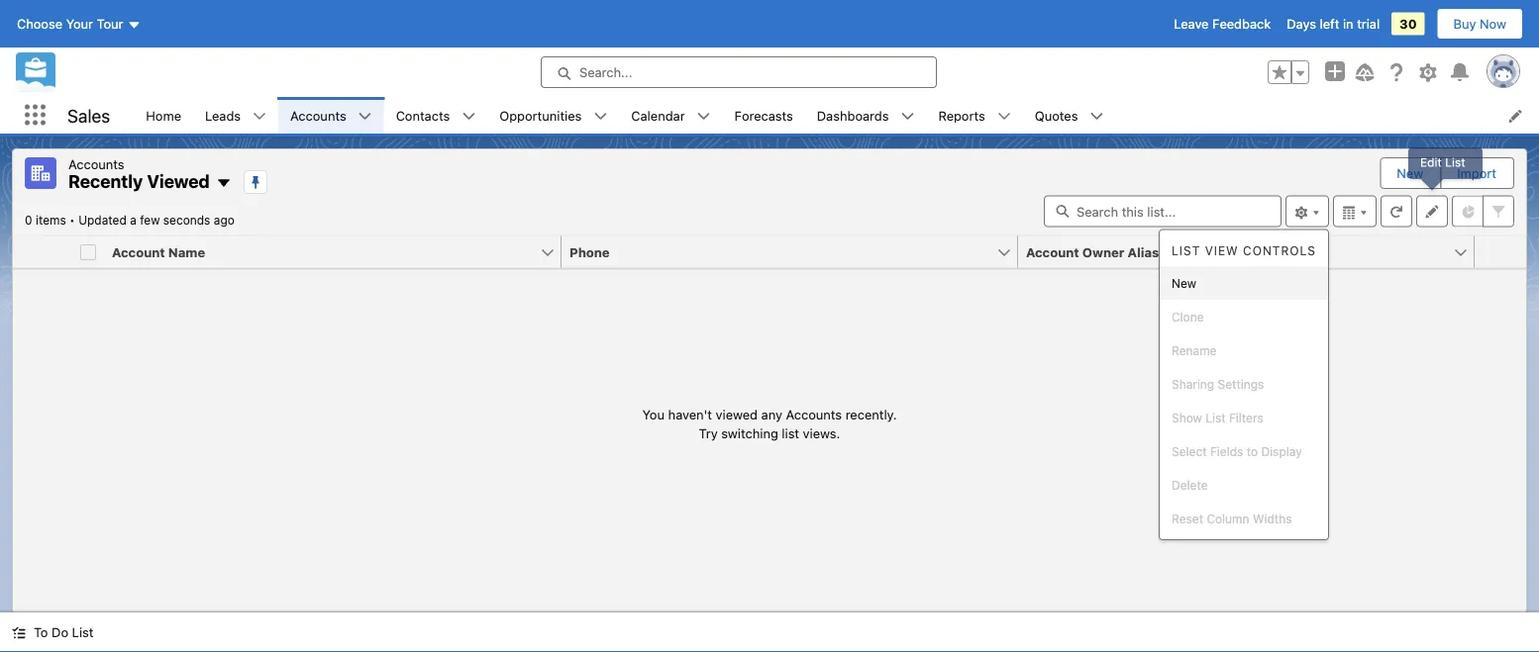 Task type: describe. For each thing, give the bounding box(es) containing it.
days
[[1287, 16, 1316, 31]]

delete link
[[1160, 469, 1328, 502]]

name
[[168, 245, 205, 260]]

list containing home
[[134, 97, 1539, 134]]

tour
[[97, 16, 123, 31]]

ago
[[214, 213, 235, 227]]

item number image
[[13, 236, 72, 268]]

in
[[1343, 16, 1354, 31]]

list view controls
[[1172, 244, 1316, 258]]

sharing settings link
[[1160, 367, 1328, 401]]

calendar
[[631, 108, 685, 123]]

edit
[[1420, 156, 1442, 169]]

status containing you haven't viewed any accounts recently.
[[642, 405, 897, 443]]

choose your tour button
[[16, 8, 142, 40]]

account for account owner alias
[[1026, 245, 1079, 260]]

opportunities
[[500, 108, 582, 123]]

import
[[1457, 166, 1497, 181]]

leave
[[1174, 16, 1209, 31]]

show
[[1172, 411, 1202, 425]]

days left in trial
[[1287, 16, 1380, 31]]

list
[[782, 426, 799, 441]]

calendar link
[[619, 97, 697, 134]]

search... button
[[541, 56, 937, 88]]

new for new button at right top
[[1397, 166, 1424, 181]]

haven't
[[668, 407, 712, 422]]

reset column widths link
[[1160, 502, 1328, 536]]

fields
[[1210, 445, 1243, 459]]

accounts inside the you haven't viewed any accounts recently. try switching list views.
[[786, 407, 842, 422]]

items
[[36, 213, 66, 227]]

accounts inside list item
[[290, 108, 346, 123]]

show list filters
[[1172, 411, 1264, 425]]

contacts link
[[384, 97, 462, 134]]

buy now
[[1454, 16, 1507, 31]]

account owner alias element
[[1018, 236, 1487, 269]]

contacts list item
[[384, 97, 488, 134]]

updated
[[78, 213, 127, 227]]

list inside button
[[72, 626, 93, 640]]

0 items • updated a few seconds ago
[[25, 213, 235, 227]]

sharing
[[1172, 377, 1215, 391]]

calendar list item
[[619, 97, 723, 134]]

buy now button
[[1437, 8, 1523, 40]]

to
[[1247, 445, 1258, 459]]

account for account name
[[112, 245, 165, 260]]

import button
[[1441, 158, 1512, 188]]

choose
[[17, 16, 62, 31]]

text default image for reports
[[997, 109, 1011, 123]]

buy
[[1454, 16, 1476, 31]]

dashboards list item
[[805, 97, 927, 134]]

filters
[[1229, 411, 1264, 425]]

reset column widths
[[1172, 512, 1292, 526]]

new link
[[1160, 266, 1328, 300]]

text default image for opportunities
[[594, 109, 607, 123]]

forecasts link
[[723, 97, 805, 134]]

few
[[140, 213, 160, 227]]

delete
[[1172, 478, 1208, 492]]

trial
[[1357, 16, 1380, 31]]

cell inside recently viewed|accounts|list view element
[[72, 236, 104, 269]]

settings
[[1218, 377, 1264, 391]]

leads link
[[193, 97, 253, 134]]

to
[[34, 626, 48, 640]]

recently
[[68, 171, 143, 192]]

select fields to display
[[1172, 445, 1302, 459]]

quotes
[[1035, 108, 1078, 123]]

home
[[146, 108, 181, 123]]

a
[[130, 213, 137, 227]]

edit list tooltip
[[1408, 148, 1483, 179]]

clone
[[1172, 310, 1204, 324]]

rename link
[[1160, 334, 1328, 367]]

accounts image
[[25, 157, 56, 189]]

leave feedback link
[[1174, 16, 1271, 31]]

text default image for leads
[[253, 109, 267, 123]]

dashboards link
[[805, 97, 901, 134]]

text default image for calendar
[[697, 109, 711, 123]]

text default image for quotes
[[1090, 109, 1104, 123]]

show list filters link
[[1160, 401, 1328, 435]]

you
[[642, 407, 665, 422]]

choose your tour
[[17, 16, 123, 31]]

to do list
[[34, 626, 93, 640]]



Task type: vqa. For each thing, say whether or not it's contained in the screenshot.
second text default image from left
yes



Task type: locate. For each thing, give the bounding box(es) containing it.
accounts down sales
[[68, 156, 124, 171]]

search...
[[579, 65, 632, 80]]

text default image inside reports 'list item'
[[997, 109, 1011, 123]]

Search Recently Viewed list view. search field
[[1044, 196, 1282, 227]]

text default image
[[253, 109, 267, 123], [358, 109, 372, 123], [594, 109, 607, 123], [697, 109, 711, 123], [901, 109, 915, 123], [997, 109, 1011, 123], [216, 175, 232, 191]]

text default image left reports link
[[901, 109, 915, 123]]

none search field inside recently viewed|accounts|list view element
[[1044, 196, 1282, 227]]

1 vertical spatial accounts
[[68, 156, 124, 171]]

menu
[[1160, 234, 1328, 536]]

sharing settings
[[1172, 377, 1264, 391]]

now
[[1480, 16, 1507, 31]]

list left view
[[1172, 244, 1201, 258]]

1 horizontal spatial text default image
[[462, 109, 476, 123]]

widths
[[1253, 512, 1292, 526]]

1 horizontal spatial accounts
[[290, 108, 346, 123]]

menu inside recently viewed|accounts|list view element
[[1160, 234, 1328, 536]]

contacts
[[396, 108, 450, 123]]

0 horizontal spatial accounts
[[68, 156, 124, 171]]

home link
[[134, 97, 193, 134]]

0 horizontal spatial account
[[112, 245, 165, 260]]

text default image for dashboards
[[901, 109, 915, 123]]

quotes link
[[1023, 97, 1090, 134]]

text default image right reports
[[997, 109, 1011, 123]]

clone link
[[1160, 300, 1328, 334]]

text default image right leads
[[253, 109, 267, 123]]

quotes list item
[[1023, 97, 1116, 134]]

text default image left to at the left
[[12, 627, 26, 640]]

view
[[1205, 244, 1239, 258]]

new
[[1397, 166, 1424, 181], [1172, 276, 1197, 290]]

text default image for contacts
[[462, 109, 476, 123]]

account inside button
[[1026, 245, 1079, 260]]

1 account from the left
[[112, 245, 165, 260]]

account owner alias button
[[1018, 236, 1453, 268]]

text default image inside dashboards list item
[[901, 109, 915, 123]]

controls
[[1243, 244, 1316, 258]]

viewed
[[147, 171, 210, 192]]

recently viewed
[[68, 171, 210, 192]]

new inside button
[[1397, 166, 1424, 181]]

new for the new link
[[1172, 276, 1197, 290]]

owner
[[1083, 245, 1125, 260]]

account name
[[112, 245, 205, 260]]

2 account from the left
[[1026, 245, 1079, 260]]

account owner alias
[[1026, 245, 1159, 260]]

text default image left contacts link
[[358, 109, 372, 123]]

try
[[699, 426, 718, 441]]

action element
[[1475, 236, 1526, 269]]

30
[[1400, 16, 1417, 31]]

account inside button
[[112, 245, 165, 260]]

rename
[[1172, 344, 1217, 358]]

•
[[69, 213, 75, 227]]

leave feedback
[[1174, 16, 1271, 31]]

text default image up ago
[[216, 175, 232, 191]]

1 horizontal spatial account
[[1026, 245, 1079, 260]]

switching
[[721, 426, 778, 441]]

2 vertical spatial accounts
[[786, 407, 842, 422]]

group
[[1268, 60, 1309, 84]]

list inside tooltip
[[1445, 156, 1466, 169]]

2 horizontal spatial text default image
[[1090, 109, 1104, 123]]

0 horizontal spatial new
[[1172, 276, 1197, 290]]

0 vertical spatial new
[[1397, 166, 1424, 181]]

any
[[761, 407, 782, 422]]

account name element
[[104, 236, 574, 269]]

sales
[[67, 105, 110, 126]]

recently viewed status
[[25, 213, 78, 227]]

list right edit
[[1445, 156, 1466, 169]]

phone
[[570, 245, 610, 260]]

leads list item
[[193, 97, 278, 134]]

account
[[112, 245, 165, 260], [1026, 245, 1079, 260]]

text default image inside quotes list item
[[1090, 109, 1104, 123]]

accounts up views.
[[786, 407, 842, 422]]

leads
[[205, 108, 241, 123]]

accounts
[[290, 108, 346, 123], [68, 156, 124, 171], [786, 407, 842, 422]]

menu containing list view controls
[[1160, 234, 1328, 536]]

account left owner
[[1026, 245, 1079, 260]]

text default image right contacts
[[462, 109, 476, 123]]

text default image inside the accounts list item
[[358, 109, 372, 123]]

dashboards
[[817, 108, 889, 123]]

action image
[[1475, 236, 1526, 268]]

account name button
[[104, 236, 540, 268]]

recently viewed|accounts|list view element
[[12, 149, 1527, 613]]

text default image right 'calendar'
[[697, 109, 711, 123]]

reports
[[938, 108, 985, 123]]

seconds
[[163, 213, 210, 227]]

0 horizontal spatial text default image
[[12, 627, 26, 640]]

select fields to display link
[[1160, 435, 1328, 469]]

accounts right the leads list item
[[290, 108, 346, 123]]

text default image inside opportunities list item
[[594, 109, 607, 123]]

text default image down search...
[[594, 109, 607, 123]]

you haven't viewed any accounts recently. try switching list views.
[[642, 407, 897, 441]]

select
[[1172, 445, 1207, 459]]

text default image inside the leads list item
[[253, 109, 267, 123]]

2 horizontal spatial accounts
[[786, 407, 842, 422]]

list right show
[[1206, 411, 1226, 425]]

accounts link
[[278, 97, 358, 134]]

list
[[134, 97, 1539, 134]]

phone button
[[562, 236, 996, 268]]

text default image inside to do list button
[[12, 627, 26, 640]]

feedback
[[1212, 16, 1271, 31]]

column
[[1207, 512, 1250, 526]]

None search field
[[1044, 196, 1282, 227]]

new up clone
[[1172, 276, 1197, 290]]

opportunities list item
[[488, 97, 619, 134]]

opportunities link
[[488, 97, 594, 134]]

reports list item
[[927, 97, 1023, 134]]

0
[[25, 213, 32, 227]]

left
[[1320, 16, 1340, 31]]

text default image inside recently viewed|accounts|list view element
[[216, 175, 232, 191]]

cell
[[72, 236, 104, 269]]

new inside "menu"
[[1172, 276, 1197, 290]]

to do list button
[[0, 613, 105, 653]]

1 vertical spatial new
[[1172, 276, 1197, 290]]

edit list
[[1420, 156, 1466, 169]]

0 vertical spatial accounts
[[290, 108, 346, 123]]

recently.
[[846, 407, 897, 422]]

your
[[66, 16, 93, 31]]

list right do
[[72, 626, 93, 640]]

account down a on the top left of page
[[112, 245, 165, 260]]

alias
[[1128, 245, 1159, 260]]

text default image for accounts
[[358, 109, 372, 123]]

list
[[1445, 156, 1466, 169], [1172, 244, 1201, 258], [1206, 411, 1226, 425], [72, 626, 93, 640]]

text default image inside contacts list item
[[462, 109, 476, 123]]

new button
[[1381, 158, 1439, 188]]

accounts list item
[[278, 97, 384, 134]]

views.
[[803, 426, 840, 441]]

status
[[642, 405, 897, 443]]

new left import button
[[1397, 166, 1424, 181]]

item number element
[[13, 236, 72, 269]]

text default image
[[462, 109, 476, 123], [1090, 109, 1104, 123], [12, 627, 26, 640]]

viewed
[[716, 407, 758, 422]]

1 horizontal spatial new
[[1397, 166, 1424, 181]]

text default image inside calendar "list item"
[[697, 109, 711, 123]]

do
[[52, 626, 68, 640]]

reports link
[[927, 97, 997, 134]]

forecasts
[[735, 108, 793, 123]]

phone element
[[562, 236, 1030, 269]]

text default image right quotes at the top right of the page
[[1090, 109, 1104, 123]]



